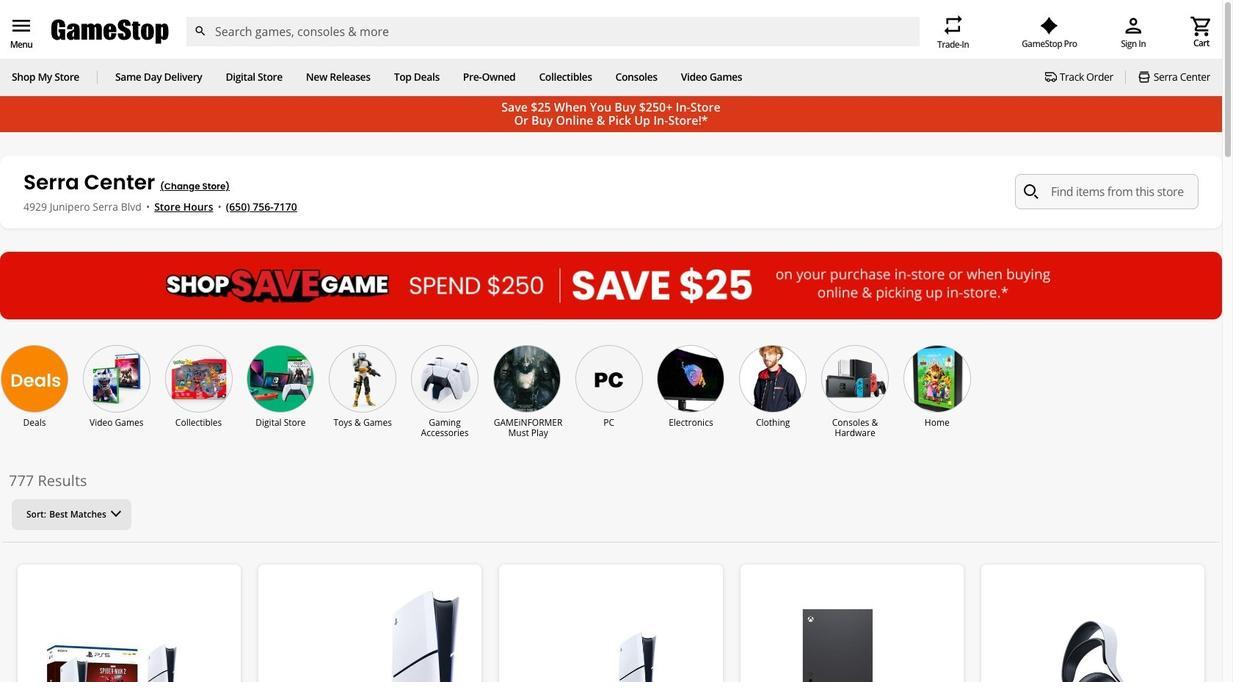 Task type: describe. For each thing, give the bounding box(es) containing it.
gamestop image
[[51, 18, 169, 46]]

gamestop pro icon image
[[1041, 17, 1059, 35]]



Task type: locate. For each thing, give the bounding box(es) containing it.
Find items from this store field
[[1016, 174, 1199, 210]]

Search games, consoles & more search field
[[215, 17, 894, 46]]

None search field
[[186, 17, 920, 46]]

search icon image
[[1025, 185, 1039, 199]]



